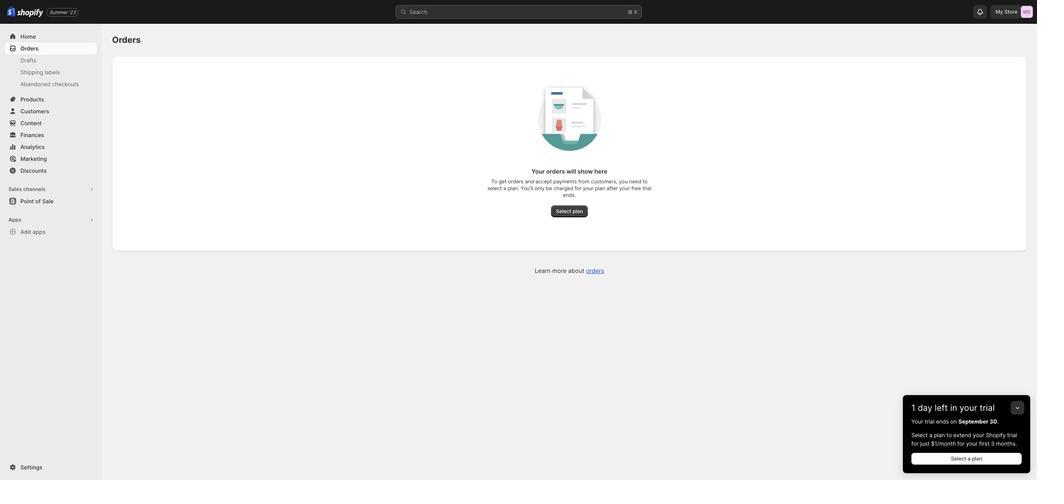 Task type: vqa. For each thing, say whether or not it's contained in the screenshot.
the Set up Shopify Payments image
no



Task type: locate. For each thing, give the bounding box(es) containing it.
1 horizontal spatial select
[[912, 432, 928, 439]]

orders up payments
[[546, 168, 565, 175]]

1 horizontal spatial a
[[930, 432, 933, 439]]

here
[[595, 168, 608, 175]]

0 vertical spatial your
[[532, 168, 545, 175]]

will
[[567, 168, 576, 175]]

more
[[552, 267, 567, 274]]

2 vertical spatial select
[[951, 456, 967, 462]]

to up $1/month at the bottom right of the page
[[947, 432, 952, 439]]

trial
[[643, 185, 652, 192], [980, 403, 995, 413], [925, 418, 935, 425], [1008, 432, 1018, 439]]

your down 1
[[912, 418, 924, 425]]

select up just
[[912, 432, 928, 439]]

0 horizontal spatial orders
[[508, 178, 524, 185]]

trial up 30
[[980, 403, 995, 413]]

your
[[532, 168, 545, 175], [912, 418, 924, 425]]

0 vertical spatial to
[[643, 178, 648, 185]]

0 horizontal spatial your
[[532, 168, 545, 175]]

to inside select a plan to extend your shopify trial for just $1/month for your first 3 months.
[[947, 432, 952, 439]]

ends
[[936, 418, 949, 425]]

orders
[[546, 168, 565, 175], [508, 178, 524, 185], [586, 267, 604, 274]]

1 vertical spatial your
[[912, 418, 924, 425]]

0 horizontal spatial a
[[504, 185, 506, 192]]

1 horizontal spatial orders
[[546, 168, 565, 175]]

for
[[575, 185, 582, 192], [912, 440, 919, 447], [958, 440, 965, 447]]

search
[[410, 8, 428, 15]]

to
[[492, 178, 497, 185]]

1 vertical spatial orders
[[508, 178, 524, 185]]

orders
[[112, 35, 141, 45], [20, 45, 39, 52]]

payments
[[554, 178, 577, 185]]

ends.
[[563, 192, 576, 198]]

apps
[[8, 217, 21, 223]]

0 horizontal spatial select
[[556, 208, 572, 214]]

shipping labels
[[20, 69, 60, 76]]

accept
[[536, 178, 552, 185]]

1 vertical spatial to
[[947, 432, 952, 439]]

about
[[568, 267, 585, 274]]

your inside 1 day left in your trial element
[[912, 418, 924, 425]]

plan up $1/month at the bottom right of the page
[[934, 432, 945, 439]]

labels
[[45, 69, 60, 76]]

and
[[525, 178, 534, 185]]

1 vertical spatial a
[[930, 432, 933, 439]]

your up "first"
[[973, 432, 985, 439]]

1 horizontal spatial your
[[912, 418, 924, 425]]

a inside the your orders will show here to get orders and accept payments from customers, you need to select a plan. you'll only be charged for your plan after your free trial ends.
[[504, 185, 506, 192]]

home
[[20, 33, 36, 40]]

for down from
[[575, 185, 582, 192]]

add apps
[[20, 228, 45, 235]]

2 horizontal spatial orders
[[586, 267, 604, 274]]

in
[[951, 403, 958, 413]]

you'll
[[521, 185, 533, 192]]

sale
[[42, 198, 54, 205]]

select inside select a plan to extend your shopify trial for just $1/month for your first 3 months.
[[912, 432, 928, 439]]

charged
[[554, 185, 574, 192]]

2 horizontal spatial for
[[958, 440, 965, 447]]

first
[[980, 440, 990, 447]]

select inside select a plan link
[[951, 456, 967, 462]]

shipping labels link
[[5, 66, 97, 78]]

2 horizontal spatial a
[[968, 456, 971, 462]]

select for select plan
[[556, 208, 572, 214]]

your inside the your orders will show here to get orders and accept payments from customers, you need to select a plan. you'll only be charged for your plan after your free trial ends.
[[532, 168, 545, 175]]

3
[[991, 440, 995, 447]]

select plan
[[556, 208, 583, 214]]

your up accept
[[532, 168, 545, 175]]

a down select a plan to extend your shopify trial for just $1/month for your first 3 months.
[[968, 456, 971, 462]]

for left just
[[912, 440, 919, 447]]

your
[[583, 185, 594, 192], [620, 185, 630, 192], [960, 403, 978, 413], [973, 432, 985, 439], [967, 440, 978, 447]]

orders link
[[586, 267, 604, 274]]

select down ends.
[[556, 208, 572, 214]]

your left "first"
[[967, 440, 978, 447]]

0 horizontal spatial for
[[575, 185, 582, 192]]

my store
[[996, 8, 1018, 15]]

you
[[619, 178, 628, 185]]

a
[[504, 185, 506, 192], [930, 432, 933, 439], [968, 456, 971, 462]]

need
[[629, 178, 642, 185]]

content link
[[5, 117, 97, 129]]

sales
[[8, 186, 22, 192]]

of
[[35, 198, 41, 205]]

plan down "first"
[[972, 456, 983, 462]]

orders right "about"
[[586, 267, 604, 274]]

orders up plan.
[[508, 178, 524, 185]]

select a plan to extend your shopify trial for just $1/month for your first 3 months.
[[912, 432, 1018, 447]]

sales channels button
[[5, 183, 97, 195]]

after
[[607, 185, 618, 192]]

trial inside dropdown button
[[980, 403, 995, 413]]

2 horizontal spatial select
[[951, 456, 967, 462]]

learn more about orders
[[535, 267, 604, 274]]

$1/month
[[932, 440, 956, 447]]

plan inside the your orders will show here to get orders and accept payments from customers, you need to select a plan. you'll only be charged for your plan after your free trial ends.
[[595, 185, 605, 192]]

plan down customers, in the top of the page
[[595, 185, 605, 192]]

a inside select a plan to extend your shopify trial for just $1/month for your first 3 months.
[[930, 432, 933, 439]]

0 horizontal spatial orders
[[20, 45, 39, 52]]

a down get
[[504, 185, 506, 192]]

0 horizontal spatial shopify image
[[7, 7, 16, 17]]

plan.
[[508, 185, 519, 192]]

select inside select plan link
[[556, 208, 572, 214]]

your inside dropdown button
[[960, 403, 978, 413]]

0 horizontal spatial to
[[643, 178, 648, 185]]

to right need
[[643, 178, 648, 185]]

your up september
[[960, 403, 978, 413]]

on
[[951, 418, 957, 425]]

30
[[990, 418, 998, 425]]

analytics
[[20, 144, 45, 150]]

for down extend
[[958, 440, 965, 447]]

plan down ends.
[[573, 208, 583, 214]]

trial up months.
[[1008, 432, 1018, 439]]

1 horizontal spatial to
[[947, 432, 952, 439]]

be
[[546, 185, 552, 192]]

to
[[643, 178, 648, 185], [947, 432, 952, 439]]

customers
[[20, 108, 49, 115]]

orders link
[[5, 42, 97, 54]]

your orders will show here to get orders and accept payments from customers, you need to select a plan. you'll only be charged for your plan after your free trial ends.
[[488, 168, 652, 198]]

a up just
[[930, 432, 933, 439]]

0 vertical spatial orders
[[546, 168, 565, 175]]

2 vertical spatial orders
[[586, 267, 604, 274]]

store
[[1005, 8, 1018, 15]]

select
[[556, 208, 572, 214], [912, 432, 928, 439], [951, 456, 967, 462]]

0 vertical spatial a
[[504, 185, 506, 192]]

1 vertical spatial select
[[912, 432, 928, 439]]

left
[[935, 403, 948, 413]]

content
[[20, 120, 42, 127]]

plan
[[595, 185, 605, 192], [573, 208, 583, 214], [934, 432, 945, 439], [972, 456, 983, 462]]

checkouts
[[52, 81, 79, 87]]

finances link
[[5, 129, 97, 141]]

shopify image
[[7, 7, 16, 17], [17, 9, 43, 17]]

select a plan link
[[912, 453, 1022, 465]]

apps
[[33, 228, 45, 235]]

2 vertical spatial a
[[968, 456, 971, 462]]

0 vertical spatial select
[[556, 208, 572, 214]]

trial right free on the top
[[643, 185, 652, 192]]

select
[[488, 185, 502, 192]]

select down select a plan to extend your shopify trial for just $1/month for your first 3 months.
[[951, 456, 967, 462]]

analytics link
[[5, 141, 97, 153]]

1 day left in your trial button
[[903, 395, 1031, 413]]

trial inside the your orders will show here to get orders and accept payments from customers, you need to select a plan. you'll only be charged for your plan after your free trial ends.
[[643, 185, 652, 192]]

apps button
[[5, 214, 97, 226]]



Task type: describe. For each thing, give the bounding box(es) containing it.
marketing
[[20, 155, 47, 162]]

1 horizontal spatial orders
[[112, 35, 141, 45]]

channels
[[23, 186, 46, 192]]

your down "you"
[[620, 185, 630, 192]]

finances
[[20, 132, 44, 138]]

add apps button
[[5, 226, 97, 238]]

point
[[20, 198, 34, 205]]

learn
[[535, 267, 551, 274]]

abandoned checkouts
[[20, 81, 79, 87]]

settings
[[20, 464, 42, 471]]

k
[[634, 8, 638, 15]]

marketing link
[[5, 153, 97, 165]]

for inside the your orders will show here to get orders and accept payments from customers, you need to select a plan. you'll only be charged for your plan after your free trial ends.
[[575, 185, 582, 192]]

drafts link
[[5, 54, 97, 66]]

drafts
[[20, 57, 36, 64]]

months.
[[996, 440, 1018, 447]]

get
[[499, 178, 507, 185]]

your for orders
[[532, 168, 545, 175]]

trial left "ends"
[[925, 418, 935, 425]]

1
[[912, 403, 916, 413]]

abandoned checkouts link
[[5, 78, 97, 90]]

1 horizontal spatial for
[[912, 440, 919, 447]]

customers,
[[591, 178, 618, 185]]

⌘
[[628, 8, 633, 15]]

add
[[20, 228, 31, 235]]

products link
[[5, 93, 97, 105]]

1 day left in your trial
[[912, 403, 995, 413]]

a for select a plan
[[968, 456, 971, 462]]

summer '23
[[49, 9, 76, 15]]

.
[[998, 418, 999, 425]]

select for select a plan
[[951, 456, 967, 462]]

products
[[20, 96, 44, 103]]

your down from
[[583, 185, 594, 192]]

point of sale button
[[0, 195, 102, 207]]

extend
[[954, 432, 972, 439]]

day
[[918, 403, 933, 413]]

from
[[579, 178, 590, 185]]

customers link
[[5, 105, 97, 117]]

1 horizontal spatial shopify image
[[17, 9, 43, 17]]

discounts
[[20, 167, 47, 174]]

my
[[996, 8, 1004, 15]]

just
[[921, 440, 930, 447]]

plan inside select a plan to extend your shopify trial for just $1/month for your first 3 months.
[[934, 432, 945, 439]]

to inside the your orders will show here to get orders and accept payments from customers, you need to select a plan. you'll only be charged for your plan after your free trial ends.
[[643, 178, 648, 185]]

only
[[535, 185, 545, 192]]

your trial ends on september 30 .
[[912, 418, 999, 425]]

abandoned
[[20, 81, 50, 87]]

⌘ k
[[628, 8, 638, 15]]

discounts link
[[5, 165, 97, 177]]

your for trial
[[912, 418, 924, 425]]

summer
[[49, 9, 68, 15]]

point of sale
[[20, 198, 54, 205]]

sales channels
[[8, 186, 46, 192]]

'23
[[69, 9, 76, 15]]

home link
[[5, 31, 97, 42]]

summer '23 link
[[47, 8, 78, 16]]

show
[[578, 168, 593, 175]]

1 day left in your trial element
[[903, 417, 1031, 474]]

free
[[632, 185, 641, 192]]

select plan link
[[551, 206, 588, 217]]

select a plan
[[951, 456, 983, 462]]

september
[[959, 418, 989, 425]]

point of sale link
[[5, 195, 97, 207]]

a for select a plan to extend your shopify trial for just $1/month for your first 3 months.
[[930, 432, 933, 439]]

trial inside select a plan to extend your shopify trial for just $1/month for your first 3 months.
[[1008, 432, 1018, 439]]

my store image
[[1021, 6, 1033, 18]]

shopify
[[986, 432, 1006, 439]]

select for select a plan to extend your shopify trial for just $1/month for your first 3 months.
[[912, 432, 928, 439]]



